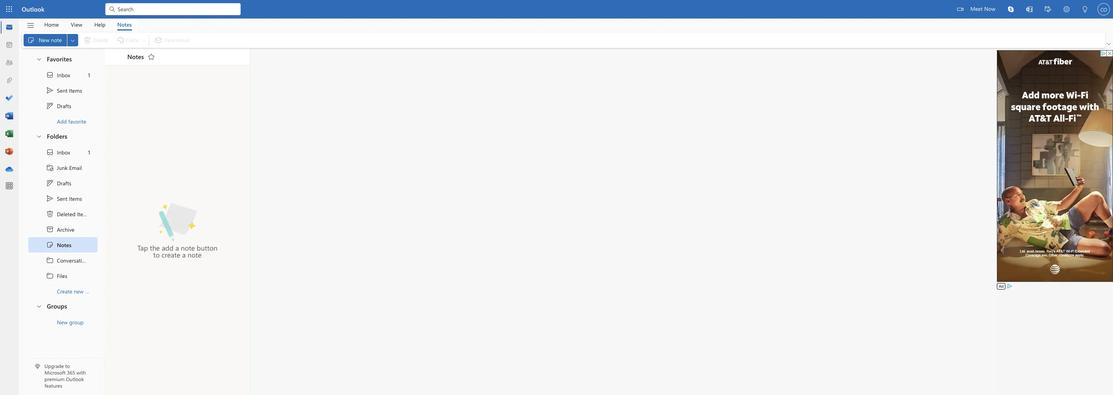 Task type: vqa. For each thing, say whether or not it's contained in the screenshot.
the Create new folder tree item
yes



Task type: locate. For each thing, give the bounding box(es) containing it.
0 horizontal spatial to
[[65, 364, 70, 370]]


[[46, 87, 54, 94], [46, 195, 54, 203]]

1 vertical spatial drafts
[[57, 180, 71, 187]]


[[27, 36, 35, 44], [46, 241, 54, 249]]

 down favorites
[[46, 87, 54, 94]]

favorites tree
[[28, 49, 98, 129]]

 button inside the folders 'tree item'
[[32, 129, 45, 144]]

 button left groups at the left
[[32, 300, 45, 314]]

inbox up  junk email
[[57, 149, 70, 156]]

 inbox
[[46, 71, 70, 79], [46, 149, 70, 156]]

 button inside 'favorites' tree item
[[32, 52, 45, 66]]

 sent items
[[46, 87, 82, 94], [46, 195, 82, 203]]

powerpoint image
[[5, 148, 13, 156]]

meet
[[970, 5, 983, 12]]

0 vertical spatial items
[[69, 87, 82, 94]]

 button
[[23, 19, 38, 32]]

 inbox down favorites
[[46, 71, 70, 79]]

a
[[175, 244, 179, 253], [182, 251, 186, 260]]

with
[[76, 370, 86, 377]]

 up 
[[46, 195, 54, 203]]

2 vertical spatial  button
[[32, 300, 45, 314]]

items up  deleted items
[[69, 195, 82, 203]]

1 vertical spatial  tree item
[[28, 176, 98, 191]]


[[1064, 6, 1070, 12]]

notes
[[117, 21, 132, 28], [127, 52, 144, 61], [57, 242, 71, 249]]

create
[[57, 288, 72, 295]]

inbox for 
[[57, 71, 70, 79]]

1  from the top
[[46, 102, 54, 110]]

drafts
[[57, 102, 71, 110], [57, 180, 71, 187]]

3  button from the top
[[32, 300, 45, 314]]

deleted
[[57, 211, 75, 218]]

 tree item
[[28, 222, 98, 238]]

new down home 'button'
[[39, 36, 50, 44]]

0 vertical spatial new
[[39, 36, 50, 44]]

drafts down  junk email
[[57, 180, 71, 187]]

 down view button
[[70, 37, 76, 44]]

 down the  new note
[[36, 56, 42, 62]]

0 vertical spatial notes
[[117, 21, 132, 28]]

groups tree item
[[28, 300, 98, 315]]

 drafts down junk
[[46, 180, 71, 187]]

0 vertical spatial  tree item
[[28, 98, 98, 114]]

note
[[51, 36, 62, 44], [181, 244, 195, 253], [188, 251, 202, 260]]

 for 
[[46, 180, 54, 187]]

1 vertical spatial 
[[46, 272, 54, 280]]

 inbox up junk
[[46, 149, 70, 156]]

 button
[[1105, 40, 1112, 48]]

 button inside groups tree item
[[32, 300, 45, 314]]

1 sent from the top
[[57, 87, 68, 94]]

0 horizontal spatial new
[[39, 36, 50, 44]]

2 sent from the top
[[57, 195, 68, 203]]

 button for folders
[[32, 129, 45, 144]]

notes button
[[111, 19, 138, 31]]

 up add favorite tree item
[[46, 102, 54, 110]]

 drafts for 
[[46, 102, 71, 110]]

1 vertical spatial  sent items
[[46, 195, 82, 203]]


[[46, 211, 54, 218]]

0 vertical spatial 
[[46, 71, 54, 79]]

 up  files on the bottom left of the page
[[46, 257, 54, 265]]

2  sent items from the top
[[46, 195, 82, 203]]

1 vertical spatial 
[[46, 195, 54, 203]]

 button left the 'folders'
[[32, 129, 45, 144]]

 sent items up  tree item
[[46, 195, 82, 203]]

1 inside favorites tree
[[88, 71, 90, 79]]

2 1 from the top
[[88, 149, 90, 156]]

 button
[[67, 34, 78, 46]]

1 inbox from the top
[[57, 71, 70, 79]]

items up "favorite"
[[69, 87, 82, 94]]

1  from the top
[[46, 87, 54, 94]]

 inbox inside favorites tree
[[46, 71, 70, 79]]

1 vertical spatial  tree item
[[28, 191, 98, 207]]

favorite
[[68, 118, 86, 125]]


[[46, 226, 54, 234]]

2  from the top
[[46, 195, 54, 203]]

 sent items for second  tree item from the bottom
[[46, 87, 82, 94]]

1 vertical spatial new
[[57, 319, 68, 326]]

1 horizontal spatial outlook
[[66, 377, 84, 383]]

1 vertical spatial  button
[[32, 129, 45, 144]]

 search field
[[105, 0, 241, 17]]

notes heading
[[117, 48, 157, 65]]

inbox inside favorites tree
[[57, 71, 70, 79]]

files image
[[5, 77, 13, 85]]

a right 'create'
[[182, 251, 186, 260]]

 button
[[145, 51, 157, 63]]

1 vertical spatial sent
[[57, 195, 68, 203]]

new group
[[57, 319, 84, 326]]

1 vertical spatial  drafts
[[46, 180, 71, 187]]

1 vertical spatial to
[[65, 364, 70, 370]]

inbox for 
[[57, 149, 70, 156]]

1 vertical spatial 
[[46, 180, 54, 187]]

sent
[[57, 87, 68, 94], [57, 195, 68, 203]]

1 vertical spatial 
[[46, 241, 54, 249]]

1
[[88, 71, 90, 79], [88, 149, 90, 156]]

 inside groups tree item
[[36, 304, 42, 310]]

0 vertical spatial outlook
[[22, 5, 44, 13]]

outlook inside outlook "banner"
[[22, 5, 44, 13]]

 tree item
[[28, 160, 98, 176]]

sent inside favorites tree
[[57, 87, 68, 94]]

add favorite
[[57, 118, 86, 125]]

new
[[39, 36, 50, 44], [57, 319, 68, 326]]

0 vertical spatial 
[[27, 36, 35, 44]]

0 vertical spatial 1
[[88, 71, 90, 79]]

home button
[[39, 19, 65, 31]]

1  sent items from the top
[[46, 87, 82, 94]]

notes inside button
[[117, 21, 132, 28]]

notes inside  notes
[[57, 242, 71, 249]]

microsoft
[[45, 370, 66, 377]]

home
[[44, 21, 59, 28]]

1 horizontal spatial to
[[153, 251, 160, 260]]

sent up  tree item
[[57, 195, 68, 203]]

0 vertical spatial 
[[46, 257, 54, 265]]

onedrive image
[[5, 166, 13, 174]]

notes down  tree item
[[57, 242, 71, 249]]

 tree item for 
[[28, 98, 98, 114]]

 tree item up files
[[28, 253, 107, 269]]

tab list
[[38, 19, 138, 31]]

tab list containing home
[[38, 19, 138, 31]]

0 vertical spatial  inbox
[[46, 71, 70, 79]]

 tree item down 'favorites' tree item at the left top of page
[[28, 83, 98, 98]]

drafts for 
[[57, 102, 71, 110]]

 tree item up add
[[28, 98, 98, 114]]

outlook right premium on the left bottom of page
[[66, 377, 84, 383]]

 down  in the left top of the page
[[46, 180, 54, 187]]

tree inside tap the add a note button to create a note application
[[28, 145, 107, 300]]

2 vertical spatial notes
[[57, 242, 71, 249]]

1 vertical spatial  tree item
[[28, 145, 98, 160]]

2  tree item from the top
[[28, 145, 98, 160]]

conversation
[[57, 257, 88, 265]]

 left groups at the left
[[36, 304, 42, 310]]

to inside tap the add a note button to create a note
[[153, 251, 160, 260]]

 button down the  new note
[[32, 52, 45, 66]]


[[46, 257, 54, 265], [46, 272, 54, 280]]

365
[[67, 370, 75, 377]]

1 inside tree
[[88, 149, 90, 156]]

1 vertical spatial notes
[[127, 52, 144, 61]]

0 vertical spatial inbox
[[57, 71, 70, 79]]

 tree item down junk
[[28, 176, 98, 191]]

 for favorites
[[36, 56, 42, 62]]

 tree item for 
[[28, 67, 98, 83]]

add
[[162, 244, 173, 253]]

notes inside notes 
[[127, 52, 144, 61]]

2  from the top
[[46, 149, 54, 156]]

1 vertical spatial 1
[[88, 149, 90, 156]]

items right "deleted"
[[77, 211, 90, 218]]

 sent items down 'favorites' tree item at the left top of page
[[46, 87, 82, 94]]

2  inbox from the top
[[46, 149, 70, 156]]

1 1 from the top
[[88, 71, 90, 79]]

 tree item
[[28, 98, 98, 114], [28, 176, 98, 191]]

view
[[71, 21, 82, 28]]

outlook inside upgrade to microsoft 365 with premium outlook features
[[66, 377, 84, 383]]

archive
[[57, 226, 74, 234]]

 tree item up junk
[[28, 145, 98, 160]]

 left files
[[46, 272, 54, 280]]

 button for groups
[[32, 300, 45, 314]]

0 vertical spatial  tree item
[[28, 83, 98, 98]]

outlook
[[22, 5, 44, 13], [66, 377, 84, 383]]

0 horizontal spatial 
[[27, 36, 35, 44]]

 tree item
[[28, 253, 107, 269], [28, 269, 98, 284]]

folder
[[85, 288, 99, 295]]

1 vertical spatial  inbox
[[46, 149, 70, 156]]


[[27, 21, 35, 30]]

upgrade
[[45, 364, 64, 370]]


[[957, 6, 963, 12]]

1 down 'favorites' tree item at the left top of page
[[88, 71, 90, 79]]

0 vertical spatial 
[[46, 102, 54, 110]]

 inside favorites tree
[[46, 71, 54, 79]]

1  from the top
[[46, 257, 54, 265]]

0 vertical spatial sent
[[57, 87, 68, 94]]

0 vertical spatial  drafts
[[46, 102, 71, 110]]

sent up add
[[57, 87, 68, 94]]


[[1008, 6, 1014, 12]]

 button
[[32, 52, 45, 66], [32, 129, 45, 144], [32, 300, 45, 314]]

favorites tree item
[[28, 52, 98, 67]]


[[46, 71, 54, 79], [46, 149, 54, 156]]

excel image
[[5, 130, 13, 138]]

junk
[[57, 164, 68, 172]]

to right upgrade
[[65, 364, 70, 370]]

premium features image
[[35, 365, 40, 370]]

items
[[69, 87, 82, 94], [69, 195, 82, 203], [77, 211, 90, 218]]

 tree item
[[28, 67, 98, 83], [28, 145, 98, 160]]

Search for email, meetings, files and more. field
[[117, 5, 236, 13]]

 sent items inside favorites tree
[[46, 87, 82, 94]]

 junk email
[[46, 164, 82, 172]]

create new folder tree item
[[28, 284, 99, 300]]

drafts for 
[[57, 180, 71, 187]]

 left the 'folders'
[[36, 133, 42, 140]]

 for 
[[46, 149, 54, 156]]

the
[[150, 244, 160, 253]]

 tree item up create on the bottom left of page
[[28, 269, 98, 284]]

co image
[[1098, 3, 1110, 15]]

a right add
[[175, 244, 179, 253]]

1  button from the top
[[32, 52, 45, 66]]

1  tree item from the top
[[28, 83, 98, 98]]

 drafts for 
[[46, 180, 71, 187]]

 button
[[1020, 0, 1039, 20]]

 inside favorites tree
[[46, 102, 54, 110]]

 inside tree
[[46, 180, 54, 187]]

 tree item up "deleted"
[[28, 191, 98, 207]]

1  tree item from the top
[[28, 67, 98, 83]]

help
[[94, 21, 105, 28]]

1 vertical spatial outlook
[[66, 377, 84, 383]]

0 vertical spatial drafts
[[57, 102, 71, 110]]

 for 
[[46, 71, 54, 79]]

 drafts
[[46, 102, 71, 110], [46, 180, 71, 187]]


[[1045, 6, 1051, 12]]

1  drafts from the top
[[46, 102, 71, 110]]

2  drafts from the top
[[46, 180, 71, 187]]

2  button from the top
[[32, 129, 45, 144]]

 inside 'favorites' tree item
[[36, 56, 42, 62]]

notes left  button on the top left
[[127, 52, 144, 61]]

0 vertical spatial to
[[153, 251, 160, 260]]

new inside tree item
[[57, 319, 68, 326]]

 tree item for 
[[28, 176, 98, 191]]

 down 
[[27, 36, 35, 44]]

ad
[[999, 284, 1004, 289]]


[[70, 37, 76, 44], [36, 56, 42, 62], [36, 133, 42, 140], [36, 304, 42, 310]]

 deleted items
[[46, 211, 90, 218]]

0 horizontal spatial outlook
[[22, 5, 44, 13]]

2  from the top
[[46, 180, 54, 187]]

history
[[90, 257, 107, 265]]

 tree item down favorites
[[28, 67, 98, 83]]

1 vertical spatial 
[[46, 149, 54, 156]]

 inside the folders 'tree item'
[[36, 133, 42, 140]]

1 drafts from the top
[[57, 102, 71, 110]]

 inside tree item
[[46, 241, 54, 249]]

 sent items inside tree
[[46, 195, 82, 203]]

2  tree item from the top
[[28, 269, 98, 284]]

notes right help
[[117, 21, 132, 28]]

inbox
[[57, 71, 70, 79], [57, 149, 70, 156]]

 for 
[[46, 102, 54, 110]]

groups
[[47, 303, 67, 311]]

0 vertical spatial  tree item
[[28, 67, 98, 83]]

drafts up add favorite tree item
[[57, 102, 71, 110]]

1 for 
[[88, 71, 90, 79]]

1 up  tree item
[[88, 149, 90, 156]]

1 horizontal spatial new
[[57, 319, 68, 326]]

 up  in the left top of the page
[[46, 149, 54, 156]]

view button
[[65, 19, 88, 31]]

 down favorites
[[46, 71, 54, 79]]

 inside the  new note
[[27, 36, 35, 44]]

new left group
[[57, 319, 68, 326]]

1 horizontal spatial 
[[46, 241, 54, 249]]

to left add
[[153, 251, 160, 260]]

 inside tree
[[46, 195, 54, 203]]

0 vertical spatial 
[[46, 87, 54, 94]]

to
[[153, 251, 160, 260], [65, 364, 70, 370]]

tree
[[28, 145, 107, 300]]

 drafts up add
[[46, 102, 71, 110]]

1  from the top
[[46, 71, 54, 79]]

folders
[[47, 132, 67, 140]]

2 drafts from the top
[[57, 180, 71, 187]]

favorites
[[47, 55, 72, 63]]

 for groups
[[36, 304, 42, 310]]

 inside favorites tree
[[46, 87, 54, 94]]

 drafts inside favorites tree
[[46, 102, 71, 110]]

0 vertical spatial  button
[[32, 52, 45, 66]]


[[46, 102, 54, 110], [46, 180, 54, 187]]

1  inbox from the top
[[46, 71, 70, 79]]

features
[[45, 383, 62, 390]]

outlook up 
[[22, 5, 44, 13]]


[[147, 53, 155, 61]]

1  tree item from the top
[[28, 98, 98, 114]]

1 vertical spatial inbox
[[57, 149, 70, 156]]

inbox down 'favorites' tree item at the left top of page
[[57, 71, 70, 79]]

new group tree item
[[28, 315, 98, 331]]

 tree item
[[28, 83, 98, 98], [28, 191, 98, 207]]

more apps image
[[5, 183, 13, 190]]

note inside the  new note
[[51, 36, 62, 44]]

0 vertical spatial  sent items
[[46, 87, 82, 94]]

2  tree item from the top
[[28, 176, 98, 191]]

drafts inside tree
[[57, 180, 71, 187]]

tree containing 
[[28, 145, 107, 300]]

 for  conversation history
[[46, 257, 54, 265]]

2 vertical spatial items
[[77, 211, 90, 218]]

2  tree item from the top
[[28, 191, 98, 207]]

2  from the top
[[46, 272, 54, 280]]

 conversation history
[[46, 257, 107, 265]]

 down  at the bottom left of the page
[[46, 241, 54, 249]]

2 inbox from the top
[[57, 149, 70, 156]]

 inside tree
[[46, 149, 54, 156]]

inbox inside tree
[[57, 149, 70, 156]]

drafts inside favorites tree
[[57, 102, 71, 110]]



Task type: describe. For each thing, give the bounding box(es) containing it.
 notes
[[46, 241, 71, 249]]

 for  notes
[[46, 241, 54, 249]]

 tree item
[[28, 238, 98, 253]]

new
[[74, 288, 84, 295]]

 sent items for first  tree item from the bottom of the tap the add a note button to create a note application
[[46, 195, 82, 203]]

items inside favorites tree
[[69, 87, 82, 94]]

 button
[[1039, 0, 1057, 20]]

set your advertising preferences image
[[1007, 284, 1013, 290]]

create new folder
[[57, 288, 99, 295]]

add favorite tree item
[[28, 114, 98, 129]]

1  tree item from the top
[[28, 253, 107, 269]]

email
[[69, 164, 82, 172]]

button
[[197, 244, 217, 253]]

add
[[57, 118, 67, 125]]

tab list inside tap the add a note button to create a note application
[[38, 19, 138, 31]]

1 vertical spatial items
[[69, 195, 82, 203]]

help button
[[88, 19, 111, 31]]

sent inside tree
[[57, 195, 68, 203]]

group
[[69, 319, 84, 326]]

 button
[[1076, 0, 1094, 20]]

notes for notes
[[117, 21, 132, 28]]

 button
[[1002, 0, 1020, 19]]

people image
[[5, 59, 13, 67]]

to inside upgrade to microsoft 365 with premium outlook features
[[65, 364, 70, 370]]


[[46, 164, 54, 172]]

 inbox for 
[[46, 71, 70, 79]]

new inside the  new note
[[39, 36, 50, 44]]

1 for 
[[88, 149, 90, 156]]

 for  files
[[46, 272, 54, 280]]

 inside popup button
[[70, 37, 76, 44]]

upgrade to microsoft 365 with premium outlook features
[[45, 364, 86, 390]]

mail image
[[5, 24, 13, 31]]

notes 
[[127, 52, 155, 61]]

items inside  deleted items
[[77, 211, 90, 218]]

edit group
[[24, 33, 147, 48]]

 for  new note
[[27, 36, 35, 44]]

outlook link
[[22, 0, 44, 19]]

 for folders
[[36, 133, 42, 140]]

files
[[57, 273, 67, 280]]

1 horizontal spatial a
[[182, 251, 186, 260]]

 files
[[46, 272, 67, 280]]

notes for notes 
[[127, 52, 144, 61]]

 inbox for 
[[46, 149, 70, 156]]

 new note
[[27, 36, 62, 44]]

premium
[[45, 377, 65, 383]]


[[1026, 6, 1033, 12]]

 tree item
[[28, 207, 98, 222]]

now
[[984, 5, 995, 12]]

folders tree item
[[28, 129, 98, 145]]

 archive
[[46, 226, 74, 234]]


[[1082, 6, 1088, 12]]

outlook banner
[[0, 0, 1113, 20]]

word image
[[5, 113, 13, 120]]

meet now
[[970, 5, 995, 12]]

left-rail-appbar navigation
[[2, 19, 17, 179]]

 button for favorites
[[32, 52, 45, 66]]


[[108, 5, 116, 13]]

create
[[162, 251, 180, 260]]

calendar image
[[5, 41, 13, 49]]

0 horizontal spatial a
[[175, 244, 179, 253]]

to do image
[[5, 95, 13, 103]]

tap the add a note button to create a note application
[[0, 0, 1113, 396]]

tap
[[137, 244, 148, 253]]

 tree item for 
[[28, 145, 98, 160]]


[[1107, 42, 1111, 46]]

tap the add a note button to create a note
[[137, 244, 217, 260]]

 button
[[1057, 0, 1076, 20]]



